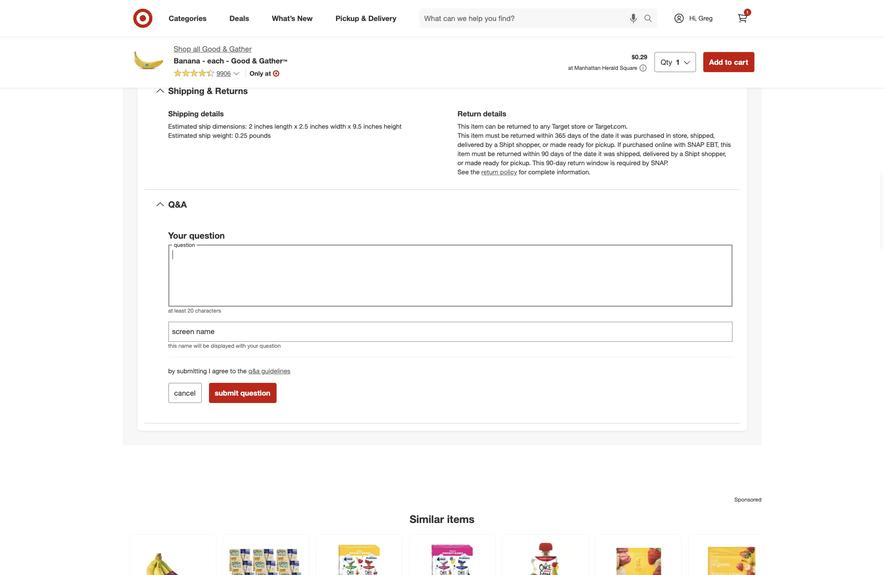 Task type: locate. For each thing, give the bounding box(es) containing it.
1 inches from the left
[[254, 122, 273, 130]]

shipped, up required
[[617, 150, 642, 158]]

warrant
[[397, 0, 418, 6]]

represent
[[360, 0, 387, 6]]

suggested
[[179, 34, 209, 42]]

1 vertical spatial is
[[611, 159, 615, 167]]

ready up return policy link
[[484, 159, 500, 167]]

question up q&a guidelines button
[[260, 343, 281, 349]]

is right site
[[226, 0, 231, 6]]

0 horizontal spatial healthcare
[[256, 25, 286, 33]]

concerns
[[692, 16, 719, 24], [288, 25, 315, 33]]

shopper, down any
[[517, 141, 541, 148]]

1 vertical spatial days
[[551, 150, 564, 158]]

0 horizontal spatial accurate
[[256, 54, 281, 62]]

this name will be displayed with your question
[[168, 343, 281, 349]]

1 vertical spatial information
[[235, 7, 267, 15]]

days up day
[[551, 150, 564, 158]]

about down pickup & delivery
[[354, 25, 370, 33]]

have
[[629, 16, 642, 24], [217, 25, 230, 33]]

What can we help you find? suggestions appear below search field
[[419, 8, 647, 28]]

recommend
[[681, 7, 715, 15]]

1 horizontal spatial 1
[[747, 10, 749, 15]]

that down occasion,
[[407, 16, 418, 24]]

answers.
[[630, 25, 656, 33]]

categories link
[[161, 8, 218, 28]]

on
[[193, 0, 200, 6], [614, 0, 622, 6], [231, 16, 238, 24], [316, 16, 323, 24]]

1 horizontal spatial was
[[621, 132, 633, 139]]

purchased up required
[[623, 141, 654, 148]]

about left it.
[[370, 54, 387, 62]]

0 horizontal spatial contact
[[461, 25, 483, 33]]

add to cart button
[[704, 52, 755, 72]]

made
[[551, 141, 567, 148], [466, 159, 482, 167]]

for
[[232, 0, 240, 6], [593, 25, 601, 33], [586, 141, 594, 148], [501, 159, 509, 167], [519, 168, 527, 176]]

mobile down manufacturers.
[[358, 16, 377, 24]]

2 horizontal spatial inches
[[364, 122, 382, 130]]

0 horizontal spatial 1
[[676, 58, 681, 67]]

details for shipping
[[201, 109, 224, 118]]

return
[[458, 109, 482, 118]]

only
[[250, 69, 263, 77]]

0 horizontal spatial -
[[202, 56, 205, 65]]

shipping inside dropdown button
[[168, 86, 205, 96]]

at manhattan herald square
[[569, 64, 638, 71]]

1 vertical spatial not
[[190, 16, 199, 24]]

details up dimensions:
[[201, 109, 224, 118]]

products
[[383, 25, 408, 33]]

see
[[458, 168, 469, 176]]

days
[[568, 132, 582, 139], [551, 150, 564, 158]]

-
[[202, 56, 205, 65], [226, 56, 229, 65]]

0 vertical spatial contact
[[515, 16, 536, 24]]

at left least
[[168, 307, 173, 314]]

0 horizontal spatial our
[[325, 16, 334, 24]]

q&a
[[249, 367, 260, 375]]

return
[[568, 159, 585, 167], [482, 168, 499, 176]]

sites up we
[[678, 0, 691, 6]]

our
[[623, 0, 633, 6], [325, 16, 334, 24]]

within left the 90
[[523, 150, 540, 158]]

shipt up "policy"
[[500, 141, 515, 148]]

our up update
[[623, 0, 633, 6]]

1 horizontal spatial their
[[635, 7, 648, 15]]

have up answers.
[[629, 16, 642, 24]]

information down reference
[[235, 7, 267, 15]]

pictures
[[700, 25, 723, 33]]

details inside shipping details estimated ship dimensions: 2 inches length x 2.5 inches width x 9.5 inches height estimated ship weight: 0.25 pounds
[[201, 109, 224, 118]]

1 vertical spatial shipping
[[168, 109, 199, 118]]

a down can
[[495, 141, 498, 148]]

submit question button
[[209, 383, 277, 403]]

sites
[[678, 0, 691, 6], [379, 16, 392, 24]]

target for on
[[314, 0, 331, 6]]

it
[[616, 132, 620, 139], [599, 150, 602, 158]]

1 horizontal spatial and
[[527, 0, 538, 6]]

gather™
[[259, 56, 288, 65]]

target inside "content on this site is for reference purposes only.  target does not represent or warrant that the nutrition, ingredient, allergen and other product information on our web or mobile sites are accurate or complete, since this information comes from the product manufacturers.  on occasion, manufacturers may improve or change their product formulas and update their labels.  we recommend that you do not rely solely on the information presented on our web or mobile sites and that you review the product's label or contact the manufacturer directly if you have specific product concerns or questions.  if you have specific healthcare concerns or questions about the products displayed, please contact your licensed healthcare professional for advice or answers.  any additional pictures are suggested servings only."
[[314, 0, 331, 6]]

1 vertical spatial shopper,
[[702, 150, 727, 158]]

presented
[[285, 16, 314, 24]]

their down other
[[536, 7, 548, 15]]

0 vertical spatial your
[[485, 25, 497, 33]]

specific down deals
[[232, 25, 254, 33]]

None text field
[[168, 245, 733, 307]]

details inside return details this item can be returned to any target store or target.com. this item must be returned within 365 days of the date it was purchased in store, shipped, delivered by a shipt shopper, or made ready for pickup. if purchased online with snap ebt, this item must be returned within 90 days of the date it was shipped, delivered by a shipt shopper, or made ready for pickup. this 90-day return window is required by snap. see the return policy for complete information.
[[484, 109, 507, 118]]

the down "delivery"
[[372, 25, 381, 33]]

with inside return details this item can be returned to any target store or target.com. this item must be returned within 365 days of the date it was purchased in store, shipped, delivered by a shipt shopper, or made ready for pickup. if purchased online with snap ebt, this item must be returned within 90 days of the date it was shipped, delivered by a shipt shopper, or made ready for pickup. this 90-day return window is required by snap. see the return policy for complete information.
[[675, 141, 686, 148]]

1 horizontal spatial web
[[634, 0, 647, 6]]

this right ebt,
[[721, 141, 732, 148]]

hi,
[[690, 14, 697, 22]]

0 horizontal spatial inches
[[254, 122, 273, 130]]

return details this item can be returned to any target store or target.com. this item must be returned within 365 days of the date it was purchased in store, shipped, delivered by a shipt shopper, or made ready for pickup. if purchased online with snap ebt, this item must be returned within 90 days of the date it was shipped, delivered by a shipt shopper, or made ready for pickup. this 90-day return window is required by snap. see the return policy for complete information.
[[458, 109, 732, 176]]

are down questions.
[[168, 34, 177, 42]]

pickup & delivery
[[336, 14, 397, 23]]

web up questions
[[336, 16, 349, 24]]

2 estimated from the top
[[168, 132, 197, 139]]

question down the 'q&a'
[[241, 389, 271, 398]]

can
[[486, 122, 496, 130]]

that right greg
[[717, 7, 728, 15]]

once upon a farm immunity blend variety pack - 12.8oz/4ct image
[[322, 541, 397, 576]]

complete,
[[176, 7, 204, 15], [290, 54, 318, 62]]

0 vertical spatial about
[[354, 25, 370, 33]]

nutrition,
[[444, 0, 469, 6]]

0 horizontal spatial that
[[407, 16, 418, 24]]

0 vertical spatial shopper,
[[517, 141, 541, 148]]

1 horizontal spatial that
[[420, 0, 431, 6]]

the right 'from'
[[305, 7, 314, 15]]

what's new
[[272, 14, 313, 23]]

1 vertical spatial web
[[336, 16, 349, 24]]

the down other
[[538, 16, 547, 24]]

be up "policy"
[[502, 132, 509, 139]]

once upon a farm strawberry banana swirl organic dairy-free kids' smoothie - 4oz pouch image
[[508, 541, 583, 576]]

of up day
[[566, 150, 572, 158]]

categories
[[169, 14, 207, 23]]

question for submit question
[[241, 389, 271, 398]]

complete, inside "content on this site is for reference purposes only.  target does not represent or warrant that the nutrition, ingredient, allergen and other product information on our web or mobile sites are accurate or complete, since this information comes from the product manufacturers.  on occasion, manufacturers may improve or change their product formulas and update their labels.  we recommend that you do not rely solely on the information presented on our web or mobile sites and that you review the product's label or contact the manufacturer directly if you have specific product concerns or questions.  if you have specific healthcare concerns or questions about the products displayed, please contact your licensed healthcare professional for advice or answers.  any additional pictures are suggested servings only."
[[176, 7, 204, 15]]

2 vertical spatial question
[[241, 389, 271, 398]]

1 horizontal spatial healthcare
[[525, 25, 555, 33]]

target inside return details this item can be returned to any target store or target.com. this item must be returned within 365 days of the date it was purchased in store, shipped, delivered by a shipt shopper, or made ready for pickup. if purchased online with snap ebt, this item must be returned within 90 days of the date it was shipped, delivered by a shipt shopper, or made ready for pickup. this 90-day return window is required by snap. see the return policy for complete information.
[[553, 122, 570, 130]]

pickup. down target.com.
[[596, 141, 616, 148]]

healthcare down the what's
[[256, 25, 286, 33]]

shipping down 9906 link
[[168, 86, 205, 96]]

0 horizontal spatial date
[[584, 150, 597, 158]]

2 vertical spatial returned
[[497, 150, 522, 158]]

if down target.com.
[[618, 141, 622, 148]]

image of banana - each - good & gather™ image
[[130, 44, 167, 80]]

1 vertical spatial only.
[[237, 34, 250, 42]]

1 their from the left
[[536, 7, 548, 15]]

0 horizontal spatial return
[[482, 168, 499, 176]]

it up the window on the top of the page
[[599, 150, 602, 158]]

0 horizontal spatial not
[[190, 16, 199, 24]]

estimated left the weight:
[[168, 132, 197, 139]]

1 vertical spatial good
[[231, 56, 250, 65]]

pounds
[[249, 132, 271, 139]]

delivery
[[369, 14, 397, 23]]

1 horizontal spatial concerns
[[692, 16, 719, 24]]

1 horizontal spatial it
[[616, 132, 620, 139]]

0 vertical spatial only.
[[299, 0, 312, 6]]

1 vertical spatial returned
[[511, 132, 535, 139]]

1 x from the left
[[294, 122, 298, 130]]

1 - from the left
[[202, 56, 205, 65]]

purchased
[[634, 132, 665, 139], [623, 141, 654, 148]]

shipped, up snap
[[691, 132, 716, 139]]

0 vertical spatial with
[[675, 141, 686, 148]]

if
[[611, 16, 615, 24]]

at left "manhattan" in the top right of the page
[[569, 64, 573, 71]]

are up the recommend
[[693, 0, 702, 6]]

0 horizontal spatial is
[[226, 0, 231, 6]]

at least 20 characters
[[168, 307, 221, 314]]

1 vertical spatial accurate
[[256, 54, 281, 62]]

details up can
[[484, 109, 507, 118]]

the
[[433, 0, 442, 6], [305, 7, 314, 15], [240, 16, 249, 24], [452, 16, 461, 24], [538, 16, 547, 24], [372, 25, 381, 33], [174, 54, 183, 62], [591, 132, 600, 139], [574, 150, 583, 158], [471, 168, 480, 176], [238, 367, 247, 375]]

0 horizontal spatial days
[[551, 150, 564, 158]]

0 horizontal spatial complete,
[[176, 7, 204, 15]]

1 vertical spatial pickup.
[[511, 159, 531, 167]]

concerns up pictures
[[692, 16, 719, 24]]

your down label
[[485, 25, 497, 33]]

1 vertical spatial your
[[248, 343, 258, 349]]

0 vertical spatial mobile
[[657, 0, 676, 6]]

policy
[[501, 168, 518, 176]]

if inside "content on this site is for reference purposes only.  target does not represent or warrant that the nutrition, ingredient, allergen and other product information on our web or mobile sites are accurate or complete, since this information comes from the product manufacturers.  on occasion, manufacturers may improve or change their product formulas and update their labels.  we recommend that you do not rely solely on the information presented on our web or mobile sites and that you review the product's label or contact the manufacturer directly if you have specific product concerns or questions.  if you have specific healthcare concerns or questions about the products displayed, please contact your licensed healthcare professional for advice or answers.  any additional pictures are suggested servings only."
[[199, 25, 203, 33]]

and up change
[[527, 0, 538, 6]]

shipping for shipping & returns
[[168, 86, 205, 96]]

characters
[[195, 307, 221, 314]]

2 horizontal spatial and
[[601, 7, 612, 15]]

must down can
[[486, 132, 500, 139]]

mobile
[[657, 0, 676, 6], [358, 16, 377, 24]]

concerns down presented
[[288, 25, 315, 33]]

target up 365
[[553, 122, 570, 130]]

1 horizontal spatial return
[[568, 159, 585, 167]]

ship
[[199, 122, 211, 130], [199, 132, 211, 139]]

product
[[556, 0, 579, 6], [316, 7, 338, 15], [550, 7, 573, 15], [668, 16, 690, 24]]

sponsored
[[735, 497, 762, 504]]

allergen
[[502, 0, 525, 6]]

1 shipping from the top
[[168, 86, 205, 96]]

2 horizontal spatial at
[[569, 64, 573, 71]]

inches right 2.5
[[310, 122, 329, 130]]

to inside 'button'
[[726, 58, 733, 67]]

least
[[175, 307, 186, 314]]

purchased up online
[[634, 132, 665, 139]]

mobile up "labels." on the top of the page
[[657, 0, 676, 6]]

manufacturers
[[424, 7, 465, 15]]

1 vertical spatial with
[[236, 343, 246, 349]]

accurate inside "content on this site is for reference purposes only.  target does not represent or warrant that the nutrition, ingredient, allergen and other product information on our web or mobile sites are accurate or complete, since this information comes from the product manufacturers.  on occasion, manufacturers may improve or change their product formulas and update their labels.  we recommend that you do not rely solely on the information presented on our web or mobile sites and that you review the product's label or contact the manufacturer directly if you have specific product concerns or questions.  if you have specific healthcare concerns or questions about the products displayed, please contact your licensed healthcare professional for advice or answers.  any additional pictures are suggested servings only."
[[704, 0, 728, 6]]

shipping inside shipping details estimated ship dimensions: 2 inches length x 2.5 inches width x 9.5 inches height estimated ship weight: 0.25 pounds
[[168, 109, 199, 118]]

0 horizontal spatial it
[[599, 150, 602, 158]]

ready down store
[[569, 141, 585, 148]]

1 vertical spatial must
[[472, 150, 486, 158]]

0 vertical spatial shipt
[[500, 141, 515, 148]]

1 vertical spatial complete,
[[290, 54, 318, 62]]

2 vertical spatial and
[[394, 16, 405, 24]]

1 ship from the top
[[199, 122, 211, 130]]

or
[[389, 0, 395, 6], [649, 0, 655, 6], [168, 7, 174, 15], [505, 7, 511, 15], [350, 16, 356, 24], [507, 16, 513, 24], [720, 16, 726, 24], [316, 25, 322, 33], [623, 25, 629, 33], [283, 54, 288, 62], [588, 122, 594, 130], [543, 141, 549, 148], [458, 159, 464, 167]]

&
[[362, 14, 367, 23], [223, 44, 227, 53], [252, 56, 257, 65], [207, 86, 213, 96]]

days down store
[[568, 132, 582, 139]]

question inside "submit question" button
[[241, 389, 271, 398]]

1 horizontal spatial inches
[[310, 122, 329, 130]]

by left the 'snap.'
[[643, 159, 650, 167]]

advice
[[602, 25, 621, 33]]

return up information.
[[568, 159, 585, 167]]

healthcare down change
[[525, 25, 555, 33]]

2
[[249, 122, 253, 130]]

0 vertical spatial good
[[202, 44, 221, 53]]

organic bananas - 2lb - good & gather™ image
[[135, 541, 210, 576]]

1 horizontal spatial good
[[231, 56, 250, 65]]

will
[[194, 343, 202, 349]]

0 horizontal spatial sites
[[379, 16, 392, 24]]

within
[[537, 132, 554, 139], [523, 150, 540, 158]]

a down store,
[[680, 150, 684, 158]]

1 horizontal spatial contact
[[515, 16, 536, 24]]

estimated down shipping & returns at the top of page
[[168, 122, 197, 130]]

0 vertical spatial web
[[634, 0, 647, 6]]

1 vertical spatial shipt
[[685, 150, 700, 158]]

in
[[667, 132, 672, 139]]

0 vertical spatial must
[[486, 132, 500, 139]]

question
[[189, 230, 225, 241], [260, 343, 281, 349], [241, 389, 271, 398]]

return left "policy"
[[482, 168, 499, 176]]

web up search
[[634, 0, 647, 6]]

1 vertical spatial it
[[599, 150, 602, 158]]

is inside "content on this site is for reference purposes only.  target does not represent or warrant that the nutrition, ingredient, allergen and other product information on our web or mobile sites are accurate or complete, since this information comes from the product manufacturers.  on occasion, manufacturers may improve or change their product formulas and update their labels.  we recommend that you do not rely solely on the information presented on our web or mobile sites and that you review the product's label or contact the manufacturer directly if you have specific product concerns or questions.  if you have specific healthcare concerns or questions about the products displayed, please contact your licensed healthcare professional for advice or answers.  any additional pictures are suggested servings only."
[[226, 0, 231, 6]]

date down target.com.
[[602, 132, 614, 139]]

None text field
[[168, 322, 733, 342]]

cancel
[[174, 389, 196, 398]]

dimensions:
[[213, 122, 247, 130]]

0 vertical spatial question
[[189, 230, 225, 241]]

name
[[179, 343, 192, 349]]

at for at manhattan herald square
[[569, 64, 573, 71]]

store
[[572, 122, 586, 130]]

made down 365
[[551, 141, 567, 148]]

our up questions
[[325, 16, 334, 24]]

0 vertical spatial ship
[[199, 122, 211, 130]]

manufacturers.
[[340, 7, 383, 15]]

you up displayed,
[[419, 16, 430, 24]]

what's new link
[[264, 8, 324, 28]]

only. up "gather"
[[237, 34, 250, 42]]

0 vertical spatial estimated
[[168, 122, 197, 130]]

only. up 'from'
[[299, 0, 312, 6]]

with down store,
[[675, 141, 686, 148]]

0 horizontal spatial at
[[168, 307, 173, 314]]

good down "gather"
[[231, 56, 250, 65]]

for down the directly
[[593, 25, 601, 33]]

x
[[294, 122, 298, 130], [348, 122, 351, 130]]

1 horizontal spatial with
[[675, 141, 686, 148]]

0 vertical spatial made
[[551, 141, 567, 148]]

1 vertical spatial shipped,
[[617, 150, 642, 158]]

once upon a farm organic immunity blends variety pack - 12.8oz/4ct image
[[415, 541, 490, 576]]

1 horizontal spatial your
[[485, 25, 497, 33]]

0 horizontal spatial delivered
[[458, 141, 484, 148]]

or down allergen
[[505, 7, 511, 15]]

& down 9906 link
[[207, 86, 213, 96]]

or up licensed
[[507, 16, 513, 24]]

1 vertical spatial are
[[168, 34, 177, 42]]

1 vertical spatial of
[[566, 150, 572, 158]]

questions
[[324, 25, 352, 33]]

your inside "content on this site is for reference purposes only.  target does not represent or warrant that the nutrition, ingredient, allergen and other product information on our web or mobile sites are accurate or complete, since this information comes from the product manufacturers.  on occasion, manufacturers may improve or change their product formulas and update their labels.  we recommend that you do not rely solely on the information presented on our web or mobile sites and that you review the product's label or contact the manufacturer directly if you have specific product concerns or questions.  if you have specific healthcare concerns or questions about the products displayed, please contact your licensed healthcare professional for advice or answers.  any additional pictures are suggested servings only."
[[485, 25, 497, 33]]

shipt down snap
[[685, 150, 700, 158]]

your up the 'q&a'
[[248, 343, 258, 349]]

1 horizontal spatial not
[[349, 0, 358, 6]]

add to cart
[[710, 58, 749, 67]]

ship left dimensions:
[[199, 122, 211, 130]]

content on this site is for reference purposes only.  target does not represent or warrant that the nutrition, ingredient, allergen and other product information on our web or mobile sites are accurate or complete, since this information comes from the product manufacturers.  on occasion, manufacturers may improve or change their product formulas and update their labels.  we recommend that you do not rely solely on the information presented on our web or mobile sites and that you review the product's label or contact the manufacturer directly if you have specific product concerns or questions.  if you have specific healthcare concerns or questions about the products displayed, please contact your licensed healthcare professional for advice or answers.  any additional pictures are suggested servings only.
[[168, 0, 728, 42]]

delivered
[[458, 141, 484, 148], [644, 150, 670, 158]]

item left can
[[472, 122, 484, 130]]

or right advice
[[623, 25, 629, 33]]

the up information.
[[574, 150, 583, 158]]

accurate up only at on the left of the page
[[256, 54, 281, 62]]

width
[[331, 122, 346, 130]]

do
[[180, 16, 188, 24]]

the up please
[[452, 16, 461, 24]]

their left "labels." on the top of the page
[[635, 7, 648, 15]]

or left we
[[283, 54, 288, 62]]

shipping down shipping & returns at the top of page
[[168, 109, 199, 118]]

0 horizontal spatial was
[[604, 150, 615, 158]]

additional
[[670, 25, 698, 33]]

complete, left we
[[290, 54, 318, 62]]

0 horizontal spatial have
[[217, 25, 230, 33]]

specific down "labels." on the top of the page
[[644, 16, 666, 24]]

by submitting i agree to the q&a guidelines
[[168, 367, 291, 375]]

greg
[[699, 14, 713, 22]]

0 horizontal spatial their
[[536, 7, 548, 15]]

2 - from the left
[[226, 56, 229, 65]]

1 vertical spatial estimated
[[168, 132, 197, 139]]

1 horizontal spatial target
[[553, 122, 570, 130]]

similar items
[[410, 513, 475, 526]]

2 shipping from the top
[[168, 109, 199, 118]]

qty 1
[[661, 58, 681, 67]]



Task type: describe. For each thing, give the bounding box(es) containing it.
0 horizontal spatial web
[[336, 16, 349, 24]]

0 vertical spatial pickup.
[[596, 141, 616, 148]]

& up only
[[252, 56, 257, 65]]

height
[[384, 122, 402, 130]]

guidelines
[[262, 367, 291, 375]]

licensed
[[499, 25, 523, 33]]

labels.
[[650, 7, 668, 15]]

update
[[614, 7, 634, 15]]

or up on
[[389, 0, 395, 6]]

on right content
[[193, 0, 200, 6]]

ebt,
[[707, 141, 720, 148]]

be right can
[[498, 122, 505, 130]]

this up since
[[202, 0, 212, 6]]

shipping & returns
[[168, 86, 248, 96]]

1 horizontal spatial mobile
[[657, 0, 676, 6]]

snap
[[688, 141, 705, 148]]

1 vertical spatial question
[[260, 343, 281, 349]]

to right "agree"
[[230, 367, 236, 375]]

change
[[513, 7, 534, 15]]

ingredient,
[[470, 0, 501, 6]]

it.
[[388, 54, 393, 62]]

site
[[214, 0, 224, 6]]

0 horizontal spatial shopper,
[[517, 141, 541, 148]]

1 healthcare from the left
[[256, 25, 286, 33]]

shipping & returns button
[[145, 76, 740, 106]]

2 horizontal spatial that
[[717, 7, 728, 15]]

0 vertical spatial within
[[537, 132, 554, 139]]

1 horizontal spatial sites
[[678, 0, 691, 6]]

gogo squeez yogurtz banana low fat yogurt - case of 12/4 packs, 3 oz image
[[229, 541, 304, 576]]

1 horizontal spatial at
[[265, 69, 271, 77]]

0 horizontal spatial pickup.
[[511, 159, 531, 167]]

0 horizontal spatial a
[[495, 141, 498, 148]]

if inside return details this item can be returned to any target store or target.com. this item must be returned within 365 days of the date it was purchased in store, shipped, delivered by a shipt shopper, or made ready for pickup. if purchased online with snap ebt, this item must be returned within 90 days of the date it was shipped, delivered by a shipt shopper, or made ready for pickup. this 90-day return window is required by snap. see the return policy for complete information.
[[618, 141, 622, 148]]

1 horizontal spatial shipt
[[685, 150, 700, 158]]

0 vertical spatial this
[[458, 122, 470, 130]]

3 inches from the left
[[364, 122, 382, 130]]

0 vertical spatial it
[[616, 132, 620, 139]]

strawberry banana frozen fruit blend - 48oz - good & gather™ image
[[601, 541, 676, 576]]

1 vertical spatial contact
[[461, 25, 483, 33]]

about inside "content on this site is for reference purposes only.  target does not represent or warrant that the nutrition, ingredient, allergen and other product information on our web or mobile sites are accurate or complete, since this information comes from the product manufacturers.  on occasion, manufacturers may improve or change their product formulas and update their labels.  we recommend that you do not rely solely on the information presented on our web or mobile sites and that you review the product's label or contact the manufacturer directly if you have specific product concerns or questions.  if you have specific healthcare concerns or questions about the products displayed, please contact your licensed healthcare professional for advice or answers.  any additional pictures are suggested servings only."
[[354, 25, 370, 33]]

2 their from the left
[[635, 7, 648, 15]]

0 horizontal spatial with
[[236, 343, 246, 349]]

manufacturer
[[549, 16, 587, 24]]

submit question
[[215, 389, 271, 398]]

deals
[[230, 14, 249, 23]]

each
[[207, 56, 224, 65]]

on up update
[[614, 0, 622, 6]]

1 estimated from the top
[[168, 122, 197, 130]]

online
[[656, 141, 673, 148]]

0 vertical spatial purchased
[[634, 132, 665, 139]]

item up see
[[458, 150, 470, 158]]

1 vertical spatial this
[[458, 132, 470, 139]]

or down manufacturers.
[[350, 16, 356, 24]]

you right "if"
[[616, 16, 627, 24]]

1 horizontal spatial made
[[551, 141, 567, 148]]

on right the solely
[[231, 16, 238, 24]]

we
[[670, 7, 679, 15]]

1 vertical spatial and
[[601, 7, 612, 15]]

above
[[219, 54, 237, 62]]

on
[[384, 7, 393, 15]]

the left the 'q&a'
[[238, 367, 247, 375]]

1 vertical spatial ready
[[484, 159, 500, 167]]

pickup
[[336, 14, 360, 23]]

other
[[539, 0, 554, 6]]

all
[[193, 44, 200, 53]]

square
[[620, 64, 638, 71]]

0 vertical spatial specific
[[644, 16, 666, 24]]

1 horizontal spatial our
[[623, 0, 633, 6]]

product's
[[463, 16, 490, 24]]

1 horizontal spatial a
[[680, 150, 684, 158]]

2 vertical spatial that
[[407, 16, 418, 24]]

0 vertical spatial was
[[621, 132, 633, 139]]

0 horizontal spatial are
[[168, 34, 177, 42]]

0 vertical spatial returned
[[507, 122, 531, 130]]

& right pickup
[[362, 14, 367, 23]]

or down content
[[168, 7, 174, 15]]

1 vertical spatial concerns
[[288, 25, 315, 33]]

manhattan
[[575, 64, 601, 71]]

weight:
[[213, 132, 233, 139]]

0 vertical spatial that
[[420, 0, 431, 6]]

your question
[[168, 230, 225, 241]]

2 ship from the top
[[199, 132, 211, 139]]

this up the solely
[[223, 7, 233, 15]]

by down online
[[672, 150, 678, 158]]

the down reference
[[240, 16, 249, 24]]

by left submitting
[[168, 367, 175, 375]]

0 vertical spatial date
[[602, 132, 614, 139]]

shipping details estimated ship dimensions: 2 inches length x 2.5 inches width x 9.5 inches height estimated ship weight: 0.25 pounds
[[168, 109, 402, 139]]

0 vertical spatial information
[[580, 0, 613, 6]]

day
[[556, 159, 567, 167]]

reference
[[242, 0, 269, 6]]

herald
[[603, 64, 619, 71]]

the down target.com.
[[591, 132, 600, 139]]

submitting
[[177, 367, 207, 375]]

2 vertical spatial information
[[251, 16, 283, 24]]

90-
[[547, 159, 556, 167]]

want
[[330, 54, 344, 62]]

0 horizontal spatial of
[[566, 150, 572, 158]]

you down rely
[[205, 25, 215, 33]]

1 vertical spatial purchased
[[623, 141, 654, 148]]

1 link
[[733, 8, 753, 28]]

complete
[[529, 168, 556, 176]]

hi, greg
[[690, 14, 713, 22]]

similar
[[410, 513, 445, 526]]

to inside return details this item can be returned to any target store or target.com. this item must be returned within 365 days of the date it was purchased in store, shipped, delivered by a shipt shopper, or made ready for pickup. if purchased online with snap ebt, this item must be returned within 90 days of the date it was shipped, delivered by a shipt shopper, or made ready for pickup. this 90-day return window is required by snap. see the return policy for complete information.
[[533, 122, 539, 130]]

shipping for shipping details estimated ship dimensions: 2 inches length x 2.5 inches width x 9.5 inches height estimated ship weight: 0.25 pounds
[[168, 109, 199, 118]]

1 vertical spatial if
[[168, 54, 172, 62]]

0 vertical spatial have
[[629, 16, 642, 24]]

for up deals
[[232, 0, 240, 6]]

qty
[[661, 58, 673, 67]]

length
[[275, 122, 293, 130]]

target for details
[[553, 122, 570, 130]]

0.25
[[235, 132, 248, 139]]

this inside return details this item can be returned to any target store or target.com. this item must be returned within 365 days of the date it was purchased in store, shipped, delivered by a shipt shopper, or made ready for pickup. if purchased online with snap ebt, this item must be returned within 90 days of the date it was shipped, delivered by a shipt shopper, or made ready for pickup. this 90-day return window is required by snap. see the return policy for complete information.
[[721, 141, 732, 148]]

for right "policy"
[[519, 168, 527, 176]]

agree
[[212, 367, 229, 375]]

deals link
[[222, 8, 261, 28]]

1 vertical spatial return
[[482, 168, 499, 176]]

add
[[710, 58, 724, 67]]

the down shop at the top of the page
[[174, 54, 183, 62]]

similar items region
[[123, 461, 775, 576]]

q&a
[[168, 199, 187, 210]]

solely
[[213, 16, 229, 24]]

2 healthcare from the left
[[525, 25, 555, 33]]

1 vertical spatial was
[[604, 150, 615, 158]]

1 vertical spatial made
[[466, 159, 482, 167]]

1 vertical spatial have
[[217, 25, 230, 33]]

0 horizontal spatial only.
[[237, 34, 250, 42]]

1 horizontal spatial shopper,
[[702, 150, 727, 158]]

for up the window on the top of the page
[[586, 141, 594, 148]]

1 vertical spatial 1
[[676, 58, 681, 67]]

1 vertical spatial date
[[584, 150, 597, 158]]

0 horizontal spatial good
[[202, 44, 221, 53]]

or left questions
[[316, 25, 322, 33]]

0 horizontal spatial mobile
[[358, 16, 377, 24]]

0 vertical spatial concerns
[[692, 16, 719, 24]]

or up see
[[458, 159, 464, 167]]

1 vertical spatial delivered
[[644, 150, 670, 158]]

or up pictures
[[720, 16, 726, 24]]

9906
[[217, 69, 231, 77]]

if the item details above aren't accurate or complete, we want to know about it.
[[168, 54, 393, 62]]

since
[[206, 7, 221, 15]]

1 horizontal spatial only.
[[299, 0, 312, 6]]

0 vertical spatial 1
[[747, 10, 749, 15]]

for up "policy"
[[501, 159, 509, 167]]

or up "labels." on the top of the page
[[649, 0, 655, 6]]

0 vertical spatial not
[[349, 0, 358, 6]]

the up manufacturers
[[433, 0, 442, 6]]

from
[[290, 7, 303, 15]]

0 horizontal spatial shipped,
[[617, 150, 642, 158]]

9.5
[[353, 122, 362, 130]]

store,
[[673, 132, 689, 139]]

0 horizontal spatial your
[[248, 343, 258, 349]]

2 x from the left
[[348, 122, 351, 130]]

1 horizontal spatial of
[[583, 132, 589, 139]]

professional
[[556, 25, 591, 33]]

we
[[320, 54, 328, 62]]

item down all
[[185, 54, 197, 62]]

2 vertical spatial this
[[533, 159, 545, 167]]

details down all
[[199, 54, 218, 62]]

on right new
[[316, 16, 323, 24]]

9906 link
[[174, 69, 240, 79]]

window
[[587, 159, 609, 167]]

aren't
[[239, 54, 254, 62]]

please
[[441, 25, 460, 33]]

cart
[[735, 58, 749, 67]]

organic strawberry & banana frozen fruit blend - 32oz - good & gather™ image
[[695, 541, 770, 576]]

& up above
[[223, 44, 227, 53]]

1 horizontal spatial ready
[[569, 141, 585, 148]]

or up the 90
[[543, 141, 549, 148]]

0 vertical spatial delivered
[[458, 141, 484, 148]]

improve
[[481, 7, 503, 15]]

1 horizontal spatial are
[[693, 0, 702, 6]]

may
[[467, 7, 479, 15]]

you left do
[[168, 16, 179, 24]]

search button
[[640, 8, 662, 30]]

0 horizontal spatial shipt
[[500, 141, 515, 148]]

is inside return details this item can be returned to any target store or target.com. this item must be returned within 365 days of the date it was purchased in store, shipped, delivered by a shipt shopper, or made ready for pickup. if purchased online with snap ebt, this item must be returned within 90 days of the date it was shipped, delivered by a shipt shopper, or made ready for pickup. this 90-day return window is required by snap. see the return policy for complete information.
[[611, 159, 615, 167]]

comes
[[269, 7, 288, 15]]

0 vertical spatial and
[[527, 0, 538, 6]]

this left name
[[168, 343, 177, 349]]

required
[[617, 159, 641, 167]]

2 inches from the left
[[310, 122, 329, 130]]

target.com.
[[596, 122, 628, 130]]

1 vertical spatial about
[[370, 54, 387, 62]]

to right want
[[346, 54, 351, 62]]

i
[[209, 367, 211, 375]]

q&a guidelines button
[[249, 367, 291, 376]]

by down can
[[486, 141, 493, 148]]

review
[[432, 16, 450, 24]]

be up return policy link
[[488, 150, 496, 158]]

0 vertical spatial shipped,
[[691, 132, 716, 139]]

at for at least 20 characters
[[168, 307, 173, 314]]

0 horizontal spatial specific
[[232, 25, 254, 33]]

90
[[542, 150, 549, 158]]

& inside dropdown button
[[207, 86, 213, 96]]

information.
[[557, 168, 591, 176]]

be right will at bottom
[[203, 343, 209, 349]]

banana
[[174, 56, 200, 65]]

occasion,
[[395, 7, 422, 15]]

1 vertical spatial within
[[523, 150, 540, 158]]

formulas
[[574, 7, 599, 15]]

item down return
[[472, 132, 484, 139]]

$0.29
[[632, 53, 648, 61]]

or right store
[[588, 122, 594, 130]]

1 vertical spatial sites
[[379, 16, 392, 24]]

question for your question
[[189, 230, 225, 241]]

1 horizontal spatial days
[[568, 132, 582, 139]]

the right see
[[471, 168, 480, 176]]

details for return
[[484, 109, 507, 118]]



Task type: vqa. For each thing, say whether or not it's contained in the screenshot.
Shop All Good & Gather Banana - Each - Good & Gather™
yes



